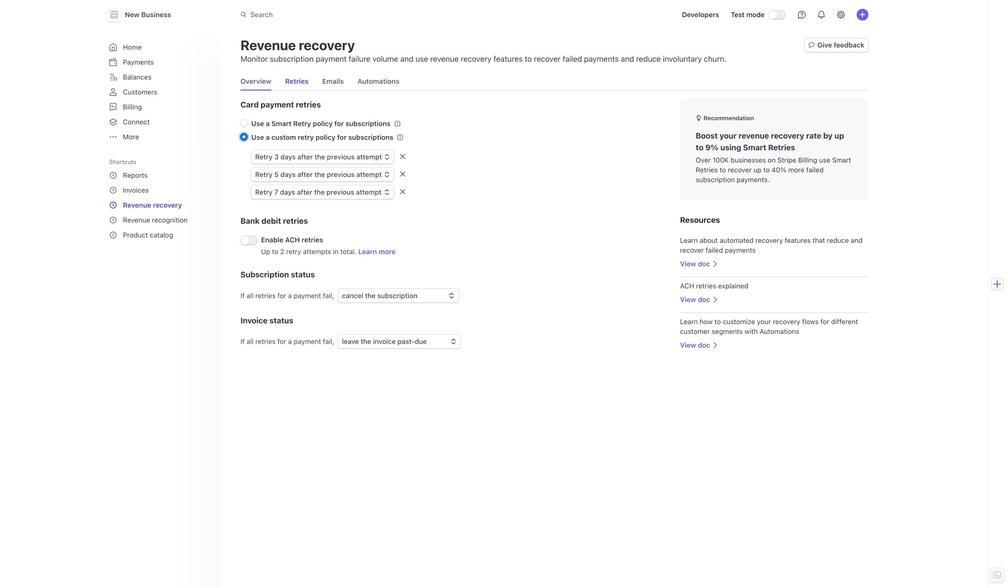 Task type: vqa. For each thing, say whether or not it's contained in the screenshot.
the top a
no



Task type: describe. For each thing, give the bounding box(es) containing it.
manage shortcuts image
[[204, 159, 210, 165]]

Search text field
[[235, 6, 511, 24]]



Task type: locate. For each thing, give the bounding box(es) containing it.
Test mode checkbox
[[769, 10, 786, 19]]

settings image
[[838, 11, 846, 19]]

1 shortcuts element from the top
[[105, 155, 215, 243]]

2 shortcuts element from the top
[[105, 167, 215, 243]]

None checkbox
[[241, 236, 257, 245]]

shortcuts element
[[105, 155, 215, 243], [105, 167, 215, 243]]

notifications image
[[818, 11, 826, 19]]

help image
[[798, 11, 806, 19]]

None search field
[[235, 6, 511, 24]]

tab list
[[241, 73, 869, 91]]

core navigation links element
[[105, 39, 215, 145]]



